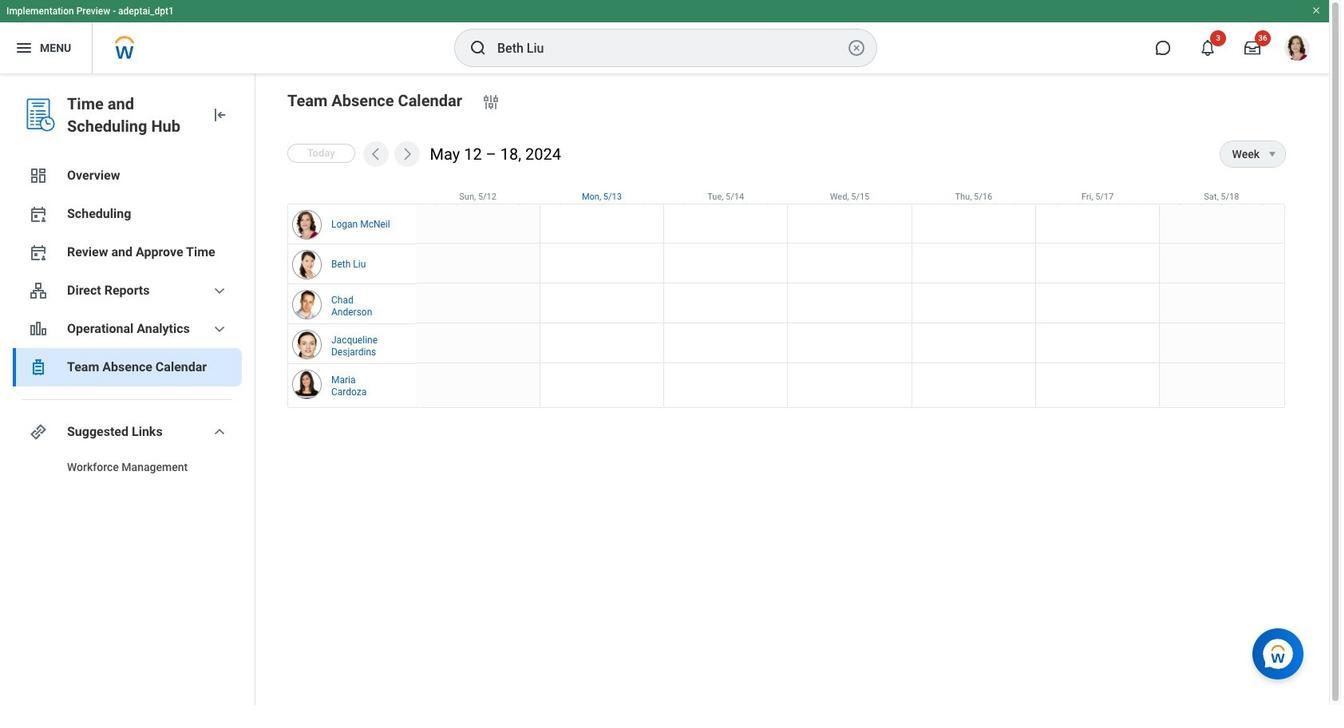 Task type: describe. For each thing, give the bounding box(es) containing it.
close environment banner image
[[1312, 6, 1322, 15]]

search image
[[469, 38, 488, 58]]

task timeoff image
[[29, 358, 48, 377]]

x circle image
[[847, 38, 867, 58]]

change selection image
[[482, 93, 501, 112]]

notifications large image
[[1200, 40, 1216, 56]]

dashboard image
[[29, 166, 48, 185]]

chevron down small image for 'view team' icon
[[210, 281, 229, 300]]

Search Workday  search field
[[498, 30, 844, 65]]

chart image
[[29, 319, 48, 339]]

time and scheduling hub element
[[67, 93, 197, 137]]



Task type: vqa. For each thing, say whether or not it's contained in the screenshot.
the leftmost Personal
no



Task type: locate. For each thing, give the bounding box(es) containing it.
calendar user solid image up 'view team' icon
[[29, 243, 48, 262]]

caret down image
[[1263, 148, 1283, 161]]

profile logan mcneil image
[[1285, 35, 1311, 64]]

2 calendar user solid image from the top
[[29, 243, 48, 262]]

1 vertical spatial calendar user solid image
[[29, 243, 48, 262]]

view team image
[[29, 281, 48, 300]]

justify image
[[14, 38, 34, 58]]

calendar user solid image down dashboard 'icon'
[[29, 204, 48, 224]]

calendar user solid image
[[29, 204, 48, 224], [29, 243, 48, 262]]

2 chevron down small image from the top
[[210, 422, 229, 442]]

1 vertical spatial chevron down small image
[[210, 422, 229, 442]]

chevron down small image for link icon
[[210, 422, 229, 442]]

transformation import image
[[210, 105, 229, 125]]

link image
[[29, 422, 48, 442]]

banner
[[0, 0, 1330, 73]]

0 vertical spatial calendar user solid image
[[29, 204, 48, 224]]

chevron right image
[[399, 146, 415, 162]]

1 calendar user solid image from the top
[[29, 204, 48, 224]]

inbox large image
[[1245, 40, 1261, 56]]

0 vertical spatial chevron down small image
[[210, 281, 229, 300]]

chevron left image
[[368, 146, 384, 162]]

chevron down small image
[[210, 281, 229, 300], [210, 422, 229, 442]]

1 chevron down small image from the top
[[210, 281, 229, 300]]

navigation pane region
[[0, 73, 256, 705]]

chevron down small image
[[210, 319, 229, 339]]



